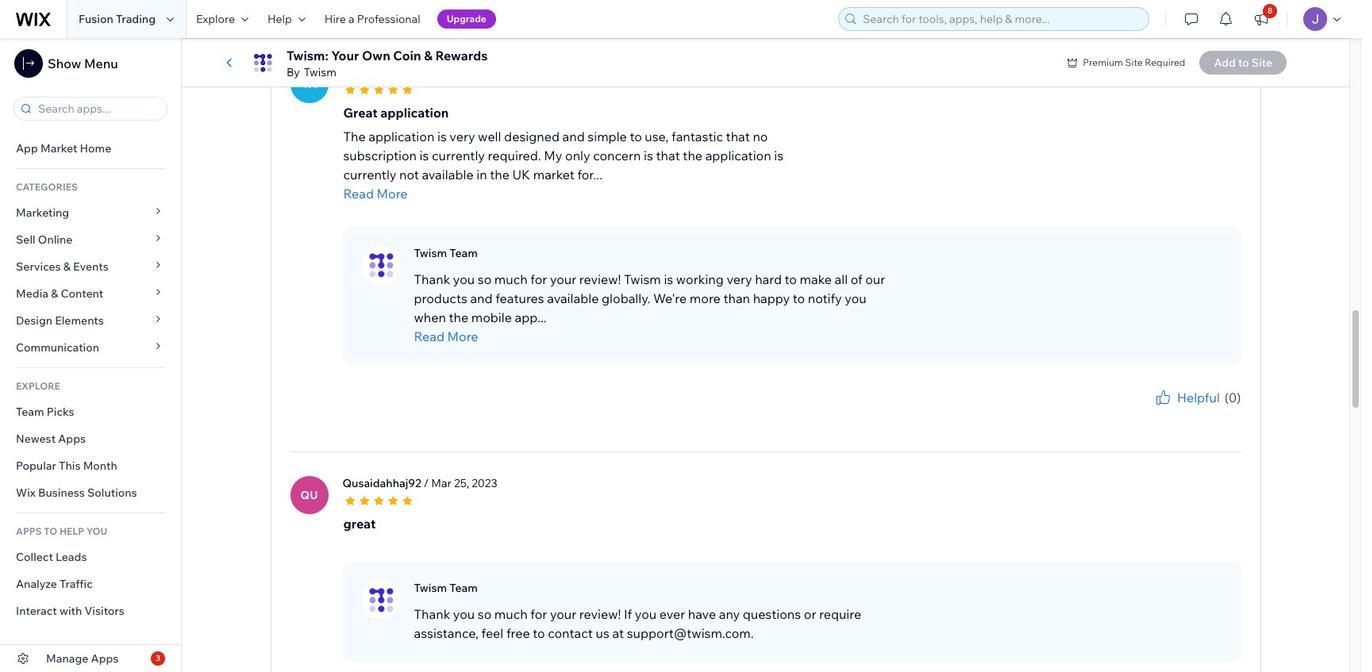 Task type: describe. For each thing, give the bounding box(es) containing it.
happy
[[753, 290, 790, 306]]

popular this month
[[16, 459, 117, 473]]

to
[[44, 525, 57, 537]]

so for products
[[478, 271, 492, 287]]

services
[[16, 260, 61, 274]]

us
[[596, 625, 609, 641]]

menu
[[84, 56, 118, 71]]

team picks link
[[0, 398, 181, 425]]

va
[[301, 77, 317, 91]]

twism: your own coin & rewards logo image
[[248, 48, 277, 77]]

hire a professional link
[[315, 0, 430, 38]]

help button
[[258, 0, 315, 38]]

25,
[[454, 476, 469, 490]]

your
[[331, 48, 359, 63]]

sell online link
[[0, 226, 181, 253]]

professional
[[357, 12, 420, 26]]

media & content link
[[0, 280, 181, 307]]

you right if
[[635, 606, 657, 622]]

fantastic
[[671, 128, 723, 144]]

our
[[865, 271, 885, 287]]

8
[[1268, 6, 1273, 16]]

to inside thank you so much for your review! if you ever have any questions or require assistance, feel free to contact us at support@twism.com.
[[533, 625, 545, 641]]

explore
[[196, 12, 235, 26]]

hire a professional
[[325, 12, 420, 26]]

business
[[38, 486, 85, 500]]

read more button for concern
[[343, 184, 820, 203]]

to down "make"
[[793, 290, 805, 306]]

working
[[676, 271, 724, 287]]

read inside the great application the application is very well designed and simple to use, fantastic that no subscription is currently required. my only concern is that the application is currently not available in the uk market for... read more
[[343, 185, 374, 201]]

for for thank you so much for your review! twism is working very hard to make all of our products and features available globally. we're more than happy to notify you when the mobile app... read more
[[530, 271, 547, 287]]

popular this month link
[[0, 452, 181, 479]]

mar
[[431, 476, 452, 490]]

more inside the great application the application is very well designed and simple to use, fantastic that no subscription is currently required. my only concern is that the application is currently not available in the uk market for... read more
[[377, 185, 408, 201]]

you
[[86, 525, 107, 537]]

twism:
[[287, 48, 328, 63]]

thank for thank you so much for your review! twism is working very hard to make all of our products and features available globally. we're more than happy to notify you when the mobile app... read more
[[414, 271, 450, 287]]

upgrade
[[447, 13, 486, 25]]

thank you for your feedback
[[1115, 407, 1241, 419]]

your for thank you so much for your review! twism is working very hard to make all of our products and features available globally. we're more than happy to notify you when the mobile app... read more
[[550, 271, 576, 287]]

read inside thank you so much for your review! twism is working very hard to make all of our products and features available globally. we're more than happy to notify you when the mobile app... read more
[[414, 328, 444, 344]]

if
[[624, 606, 632, 622]]

available inside the great application the application is very well designed and simple to use, fantastic that no subscription is currently required. my only concern is that the application is currently not available in the uk market for... read more
[[422, 166, 474, 182]]

qusaidahhaj92
[[342, 476, 421, 490]]

help
[[59, 525, 84, 537]]

when
[[414, 309, 446, 325]]

twism inside twism: your own coin & rewards by twism
[[304, 65, 336, 79]]

app
[[16, 141, 38, 156]]

services & events link
[[0, 253, 181, 280]]

your for thank you so much for your review! if you ever have any questions or require assistance, feel free to contact us at support@twism.com.
[[550, 606, 576, 622]]

twism up products on the left of the page
[[414, 246, 447, 260]]

& inside twism: your own coin & rewards by twism
[[424, 48, 433, 63]]

notify
[[808, 290, 842, 306]]

leads
[[56, 550, 87, 564]]

collect
[[16, 550, 53, 564]]

0 horizontal spatial currently
[[343, 166, 396, 182]]

very inside thank you so much for your review! twism is working very hard to make all of our products and features available globally. we're more than happy to notify you when the mobile app... read more
[[727, 271, 752, 287]]

team picks
[[16, 405, 74, 419]]

no
[[753, 128, 768, 144]]

categories
[[16, 181, 78, 193]]

than
[[723, 290, 750, 306]]

explore
[[16, 380, 60, 392]]

concern
[[593, 147, 641, 163]]

qusaidahhaj92 / mar 25, 2023
[[342, 476, 497, 490]]

by
[[287, 65, 300, 79]]

manage apps
[[46, 652, 119, 666]]

0 vertical spatial application
[[380, 104, 449, 120]]

twism team for thank you so much for your review! if you ever have any questions or require assistance, feel free to contact us at support@twism.com.
[[414, 581, 478, 595]]

online
[[38, 233, 73, 247]]

premium site required
[[1083, 56, 1185, 68]]

have
[[688, 606, 716, 622]]

0 vertical spatial that
[[726, 128, 750, 144]]

sell
[[16, 233, 35, 247]]

month
[[83, 459, 117, 473]]

premium
[[1083, 56, 1123, 68]]

team inside the sidebar element
[[16, 405, 44, 419]]

coin
[[393, 48, 421, 63]]

to right hard
[[785, 271, 797, 287]]

2023
[[472, 476, 497, 490]]

to inside the great application the application is very well designed and simple to use, fantastic that no subscription is currently required. my only concern is that the application is currently not available in the uk market for... read more
[[630, 128, 642, 144]]

wix business solutions link
[[0, 479, 181, 506]]

wix business solutions
[[16, 486, 137, 500]]

Search for tools, apps, help & more... field
[[858, 8, 1144, 30]]

a
[[348, 12, 355, 26]]

analyze
[[16, 577, 57, 591]]

support@twism.com.
[[627, 625, 754, 641]]

0 vertical spatial currently
[[432, 147, 485, 163]]

2 vertical spatial application
[[705, 147, 771, 163]]

globally.
[[602, 290, 650, 306]]

twism inside thank you so much for your review! twism is working very hard to make all of our products and features available globally. we're more than happy to notify you when the mobile app... read more
[[624, 271, 661, 287]]

site
[[1125, 56, 1143, 68]]

& for content
[[51, 287, 58, 301]]

at
[[612, 625, 624, 641]]

of
[[851, 271, 863, 287]]

you for thank you for your feedback
[[1144, 407, 1161, 419]]

we're
[[653, 290, 687, 306]]

show menu button
[[14, 49, 118, 78]]

t w image
[[362, 581, 400, 619]]

you down of
[[845, 290, 866, 306]]

media
[[16, 287, 48, 301]]

in
[[476, 166, 487, 182]]

1 vertical spatial application
[[369, 128, 434, 144]]

use,
[[645, 128, 669, 144]]

vagcodingspecialist
[[342, 65, 448, 79]]

feedback
[[1199, 407, 1241, 419]]

not
[[399, 166, 419, 182]]

3
[[156, 653, 160, 664]]

uk
[[512, 166, 530, 182]]



Task type: locate. For each thing, give the bounding box(es) containing it.
much up free at bottom left
[[494, 606, 528, 622]]

0 vertical spatial read more button
[[343, 184, 820, 203]]

1 horizontal spatial available
[[547, 290, 599, 306]]

sidebar element
[[0, 38, 182, 672]]

0 vertical spatial and
[[562, 128, 585, 144]]

review!
[[579, 271, 621, 287], [579, 606, 621, 622]]

1 twism team from the top
[[414, 246, 478, 260]]

read more button down for...
[[343, 184, 820, 203]]

2 vertical spatial your
[[550, 606, 576, 622]]

helpful button
[[1153, 388, 1220, 407]]

1 vertical spatial very
[[727, 271, 752, 287]]

twism team up products on the left of the page
[[414, 246, 478, 260]]

2 vertical spatial the
[[449, 309, 468, 325]]

1 vertical spatial read
[[414, 328, 444, 344]]

available inside thank you so much for your review! twism is working very hard to make all of our products and features available globally. we're more than happy to notify you when the mobile app... read more
[[547, 290, 599, 306]]

review! up us
[[579, 606, 621, 622]]

1 horizontal spatial read
[[414, 328, 444, 344]]

analyze traffic link
[[0, 571, 181, 598]]

very left well on the left top of the page
[[450, 128, 475, 144]]

rewards
[[435, 48, 488, 63]]

free
[[506, 625, 530, 641]]

0 vertical spatial the
[[683, 147, 702, 163]]

to
[[630, 128, 642, 144], [785, 271, 797, 287], [793, 290, 805, 306], [533, 625, 545, 641]]

the down fantastic at the top
[[683, 147, 702, 163]]

0 vertical spatial twism team
[[414, 246, 478, 260]]

you left feedback
[[1144, 407, 1161, 419]]

all
[[835, 271, 848, 287]]

1 review! from the top
[[579, 271, 621, 287]]

the down products on the left of the page
[[449, 309, 468, 325]]

1 vertical spatial that
[[656, 147, 680, 163]]

products
[[414, 290, 467, 306]]

hire
[[325, 12, 346, 26]]

very inside the great application the application is very well designed and simple to use, fantastic that no subscription is currently required. my only concern is that the application is currently not available in the uk market for... read more
[[450, 128, 475, 144]]

app...
[[515, 309, 547, 325]]

0 vertical spatial review!
[[579, 271, 621, 287]]

available left globally.
[[547, 290, 599, 306]]

2 twism team from the top
[[414, 581, 478, 595]]

thank up assistance,
[[414, 606, 450, 622]]

review! inside thank you so much for your review! twism is working very hard to make all of our products and features available globally. we're more than happy to notify you when the mobile app... read more
[[579, 271, 621, 287]]

& right media
[[51, 287, 58, 301]]

show menu
[[48, 56, 118, 71]]

well
[[478, 128, 501, 144]]

apps
[[58, 432, 86, 446], [91, 652, 119, 666]]

2 review! from the top
[[579, 606, 621, 622]]

that down use,
[[656, 147, 680, 163]]

contact
[[548, 625, 593, 641]]

2 vertical spatial &
[[51, 287, 58, 301]]

0 vertical spatial team
[[449, 246, 478, 260]]

much for to
[[494, 606, 528, 622]]

you up assistance,
[[453, 606, 475, 622]]

so inside thank you so much for your review! twism is working very hard to make all of our products and features available globally. we're more than happy to notify you when the mobile app... read more
[[478, 271, 492, 287]]

1 horizontal spatial very
[[727, 271, 752, 287]]

that left no
[[726, 128, 750, 144]]

0 vertical spatial for
[[530, 271, 547, 287]]

team down explore
[[16, 405, 44, 419]]

apps inside "link"
[[58, 432, 86, 446]]

0 vertical spatial thank
[[414, 271, 450, 287]]

and inside thank you so much for your review! twism is working very hard to make all of our products and features available globally. we're more than happy to notify you when the mobile app... read more
[[470, 290, 493, 306]]

application up subscription
[[369, 128, 434, 144]]

app market home
[[16, 141, 111, 156]]

1 vertical spatial your
[[1177, 407, 1197, 419]]

2 horizontal spatial the
[[683, 147, 702, 163]]

&
[[424, 48, 433, 63], [63, 260, 71, 274], [51, 287, 58, 301]]

for for thank you so much for your review! if you ever have any questions or require assistance, feel free to contact us at support@twism.com.
[[530, 606, 547, 622]]

1 vertical spatial much
[[494, 606, 528, 622]]

collect leads
[[16, 550, 87, 564]]

simple
[[588, 128, 627, 144]]

1 vertical spatial thank
[[1115, 407, 1142, 419]]

you for thank you so much for your review! twism is working very hard to make all of our products and features available globally. we're more than happy to notify you when the mobile app... read more
[[453, 271, 475, 287]]

read
[[343, 185, 374, 201], [414, 328, 444, 344]]

design elements
[[16, 314, 104, 328]]

1 vertical spatial more
[[447, 328, 478, 344]]

and inside the great application the application is very well designed and simple to use, fantastic that no subscription is currently required. my only concern is that the application is currently not available in the uk market for... read more
[[562, 128, 585, 144]]

0 horizontal spatial more
[[377, 185, 408, 201]]

0 vertical spatial so
[[478, 271, 492, 287]]

fusion trading
[[79, 12, 156, 26]]

0 vertical spatial apps
[[58, 432, 86, 446]]

much for and
[[494, 271, 528, 287]]

currently down subscription
[[343, 166, 396, 182]]

application down vagcodingspecialist
[[380, 104, 449, 120]]

interact with visitors link
[[0, 598, 181, 625]]

market
[[533, 166, 574, 182]]

1 vertical spatial the
[[490, 166, 509, 182]]

for inside thank you so much for your review! if you ever have any questions or require assistance, feel free to contact us at support@twism.com.
[[530, 606, 547, 622]]

1 vertical spatial currently
[[343, 166, 396, 182]]

apps to help you
[[16, 525, 107, 537]]

for inside thank you so much for your review! twism is working very hard to make all of our products and features available globally. we're more than happy to notify you when the mobile app... read more
[[530, 271, 547, 287]]

and up mobile
[[470, 290, 493, 306]]

feel
[[481, 625, 503, 641]]

available left "in"
[[422, 166, 474, 182]]

1 vertical spatial for
[[1163, 407, 1175, 419]]

services & events
[[16, 260, 109, 274]]

1 horizontal spatial apps
[[91, 652, 119, 666]]

twism team for thank you so much for your review! twism is working very hard to make all of our products and features available globally. we're more than happy to notify you when the mobile app...
[[414, 246, 478, 260]]

1 horizontal spatial more
[[447, 328, 478, 344]]

to right free at bottom left
[[533, 625, 545, 641]]

1 vertical spatial apps
[[91, 652, 119, 666]]

more inside thank you so much for your review! twism is working very hard to make all of our products and features available globally. we're more than happy to notify you when the mobile app... read more
[[447, 328, 478, 344]]

8 button
[[1244, 0, 1279, 38]]

read more button for globally.
[[414, 327, 890, 346]]

0 horizontal spatial available
[[422, 166, 474, 182]]

communication link
[[0, 334, 181, 361]]

t w image
[[362, 246, 400, 284]]

twism up globally.
[[624, 271, 661, 287]]

review! for us
[[579, 606, 621, 622]]

traffic
[[60, 577, 93, 591]]

twism team up assistance,
[[414, 581, 478, 595]]

0 horizontal spatial apps
[[58, 432, 86, 446]]

2 much from the top
[[494, 606, 528, 622]]

read more button down we're
[[414, 327, 890, 346]]

team for thank you so much for your review! twism is working very hard to make all of our products and features available globally. we're more than happy to notify you when the mobile app...
[[449, 246, 478, 260]]

1 horizontal spatial the
[[490, 166, 509, 182]]

1 vertical spatial read more button
[[414, 327, 890, 346]]

designed
[[504, 128, 560, 144]]

0 vertical spatial very
[[450, 128, 475, 144]]

twism down twism:
[[304, 65, 336, 79]]

thank inside thank you so much for your review! if you ever have any questions or require assistance, feel free to contact us at support@twism.com.
[[414, 606, 450, 622]]

visitors
[[84, 604, 124, 618]]

hard
[[755, 271, 782, 287]]

you up products on the left of the page
[[453, 271, 475, 287]]

0 vertical spatial much
[[494, 271, 528, 287]]

trading
[[116, 12, 156, 26]]

team up products on the left of the page
[[449, 246, 478, 260]]

only
[[565, 147, 590, 163]]

so up the feel
[[478, 606, 492, 622]]

thank for thank you so much for your review! if you ever have any questions or require assistance, feel free to contact us at support@twism.com.
[[414, 606, 450, 622]]

review! inside thank you so much for your review! if you ever have any questions or require assistance, feel free to contact us at support@twism.com.
[[579, 606, 621, 622]]

the
[[683, 147, 702, 163], [490, 166, 509, 182], [449, 309, 468, 325]]

1 so from the top
[[478, 271, 492, 287]]

0 vertical spatial read
[[343, 185, 374, 201]]

2 vertical spatial team
[[449, 581, 478, 595]]

marketing link
[[0, 199, 181, 226]]

apps for newest apps
[[58, 432, 86, 446]]

2 vertical spatial for
[[530, 606, 547, 622]]

or
[[804, 606, 816, 622]]

twism
[[304, 65, 336, 79], [414, 246, 447, 260], [624, 271, 661, 287], [414, 581, 447, 595]]

great
[[343, 104, 378, 120]]

1 vertical spatial team
[[16, 405, 44, 419]]

manage
[[46, 652, 88, 666]]

1 vertical spatial review!
[[579, 606, 621, 622]]

Search apps... field
[[33, 98, 162, 120]]

thank up products on the left of the page
[[414, 271, 450, 287]]

fusion
[[79, 12, 113, 26]]

home
[[80, 141, 111, 156]]

apps up this
[[58, 432, 86, 446]]

& right coin
[[424, 48, 433, 63]]

team for thank you so much for your review! if you ever have any questions or require assistance, feel free to contact us at support@twism.com.
[[449, 581, 478, 595]]

the right "in"
[[490, 166, 509, 182]]

1 horizontal spatial currently
[[432, 147, 485, 163]]

so for free
[[478, 606, 492, 622]]

required
[[1145, 56, 1185, 68]]

currently
[[432, 147, 485, 163], [343, 166, 396, 182]]

thank left helpful button
[[1115, 407, 1142, 419]]

read down when
[[414, 328, 444, 344]]

so inside thank you so much for your review! if you ever have any questions or require assistance, feel free to contact us at support@twism.com.
[[478, 606, 492, 622]]

read down subscription
[[343, 185, 374, 201]]

app market home link
[[0, 135, 181, 162]]

0 horizontal spatial &
[[51, 287, 58, 301]]

1 horizontal spatial and
[[562, 128, 585, 144]]

1 vertical spatial available
[[547, 290, 599, 306]]

0 horizontal spatial and
[[470, 290, 493, 306]]

your inside thank you so much for your review! twism is working very hard to make all of our products and features available globally. we're more than happy to notify you when the mobile app... read more
[[550, 271, 576, 287]]

thank you so much for your review! if you ever have any questions or require assistance, feel free to contact us at support@twism.com.
[[414, 606, 861, 641]]

0 vertical spatial more
[[377, 185, 408, 201]]

1 vertical spatial twism team
[[414, 581, 478, 595]]

great application the application is very well designed and simple to use, fantastic that no subscription is currently required. my only concern is that the application is currently not available in the uk market for... read more
[[343, 104, 783, 201]]

& left events
[[63, 260, 71, 274]]

1 vertical spatial and
[[470, 290, 493, 306]]

2 vertical spatial thank
[[414, 606, 450, 622]]

apps for manage apps
[[91, 652, 119, 666]]

apps
[[16, 525, 42, 537]]

this
[[59, 459, 81, 473]]

twism: your own coin & rewards by twism
[[287, 48, 488, 79]]

team
[[449, 246, 478, 260], [16, 405, 44, 419], [449, 581, 478, 595]]

much up features at the left top of page
[[494, 271, 528, 287]]

to left use,
[[630, 128, 642, 144]]

1 vertical spatial so
[[478, 606, 492, 622]]

apps right manage
[[91, 652, 119, 666]]

newest apps
[[16, 432, 86, 446]]

1 horizontal spatial &
[[63, 260, 71, 274]]

design elements link
[[0, 307, 181, 334]]

1 vertical spatial &
[[63, 260, 71, 274]]

thank inside thank you so much for your review! twism is working very hard to make all of our products and features available globally. we're more than happy to notify you when the mobile app... read more
[[414, 271, 450, 287]]

the inside thank you so much for your review! twism is working very hard to make all of our products and features available globally. we're more than happy to notify you when the mobile app... read more
[[449, 309, 468, 325]]

and
[[562, 128, 585, 144], [470, 290, 493, 306]]

more down mobile
[[447, 328, 478, 344]]

& for events
[[63, 260, 71, 274]]

0 horizontal spatial the
[[449, 309, 468, 325]]

2 so from the top
[[478, 606, 492, 622]]

solutions
[[87, 486, 137, 500]]

help
[[267, 12, 292, 26]]

0 horizontal spatial that
[[656, 147, 680, 163]]

review! for available
[[579, 271, 621, 287]]

interact
[[16, 604, 57, 618]]

my
[[544, 147, 562, 163]]

more down not
[[377, 185, 408, 201]]

market
[[40, 141, 77, 156]]

more
[[690, 290, 721, 306]]

more
[[377, 185, 408, 201], [447, 328, 478, 344]]

1 horizontal spatial that
[[726, 128, 750, 144]]

0 vertical spatial &
[[424, 48, 433, 63]]

analyze traffic
[[16, 577, 93, 591]]

0 vertical spatial available
[[422, 166, 474, 182]]

0 vertical spatial your
[[550, 271, 576, 287]]

0 horizontal spatial very
[[450, 128, 475, 144]]

required.
[[488, 147, 541, 163]]

twism up assistance,
[[414, 581, 447, 595]]

team up assistance,
[[449, 581, 478, 595]]

1 much from the top
[[494, 271, 528, 287]]

assistance,
[[414, 625, 479, 641]]

application down no
[[705, 147, 771, 163]]

is
[[437, 128, 447, 144], [420, 147, 429, 163], [644, 147, 653, 163], [774, 147, 783, 163], [664, 271, 673, 287]]

2 horizontal spatial &
[[424, 48, 433, 63]]

and up only
[[562, 128, 585, 144]]

with
[[59, 604, 82, 618]]

much inside thank you so much for your review! twism is working very hard to make all of our products and features available globally. we're more than happy to notify you when the mobile app... read more
[[494, 271, 528, 287]]

thank you so much for your review! twism is working very hard to make all of our products and features available globally. we're more than happy to notify you when the mobile app... read more
[[414, 271, 885, 344]]

so up mobile
[[478, 271, 492, 287]]

you for thank you so much for your review! if you ever have any questions or require assistance, feel free to contact us at support@twism.com.
[[453, 606, 475, 622]]

make
[[800, 271, 832, 287]]

media & content
[[16, 287, 103, 301]]

review! up globally.
[[579, 271, 621, 287]]

is inside thank you so much for your review! twism is working very hard to make all of our products and features available globally. we're more than happy to notify you when the mobile app... read more
[[664, 271, 673, 287]]

helpful
[[1177, 389, 1220, 405]]

thank for thank you for your feedback
[[1115, 407, 1142, 419]]

0 horizontal spatial read
[[343, 185, 374, 201]]

very up than
[[727, 271, 752, 287]]

collect leads link
[[0, 544, 181, 571]]

available
[[422, 166, 474, 182], [547, 290, 599, 306]]

your inside thank you so much for your review! if you ever have any questions or require assistance, feel free to contact us at support@twism.com.
[[550, 606, 576, 622]]

much inside thank you so much for your review! if you ever have any questions or require assistance, feel free to contact us at support@twism.com.
[[494, 606, 528, 622]]

currently up "in"
[[432, 147, 485, 163]]



Task type: vqa. For each thing, say whether or not it's contained in the screenshot.
the bottommost 'Get'
no



